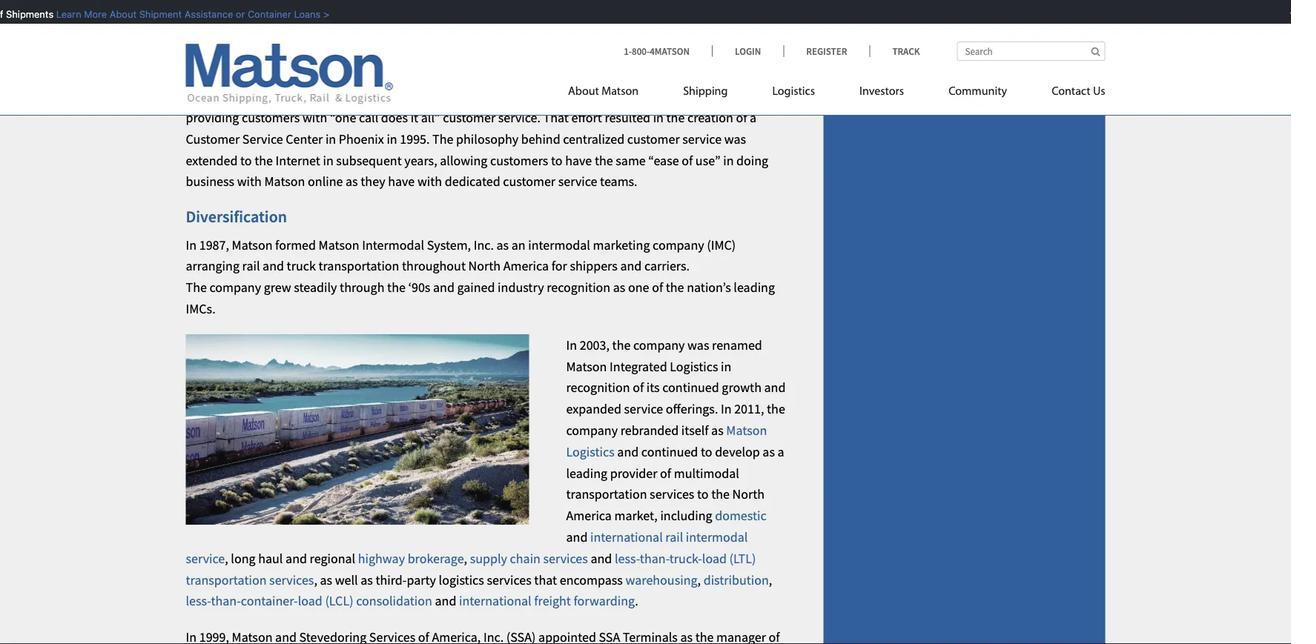 Task type: locate. For each thing, give the bounding box(es) containing it.
2 vertical spatial was
[[688, 337, 710, 354]]

matson up "one
[[292, 88, 333, 105]]

steadily
[[294, 279, 337, 296]]

1 vertical spatial an
[[512, 237, 526, 253]]

of inside and continued to develop as a leading provider of multimodal transportation services to the north america market, including
[[660, 465, 671, 482]]

intermodal inside international rail intermodal service
[[686, 529, 748, 546]]

customer down the providing on the top
[[186, 131, 240, 147]]

0 vertical spatial continued
[[663, 380, 719, 396]]

load left (ltl)
[[702, 550, 727, 567]]

2 horizontal spatial was
[[725, 131, 746, 147]]

2 vertical spatial logistics
[[566, 444, 615, 460]]

north
[[469, 258, 501, 275], [733, 486, 765, 503]]

than- inside , as well as third-party logistics services that encompass warehousing , distribution , less-than-container-load (lcl) consolidation and international freight forwarding .
[[211, 593, 241, 610]]

1 horizontal spatial service
[[632, 88, 673, 105]]

logistics link
[[750, 78, 838, 109]]

1 vertical spatial about
[[568, 86, 599, 98]]

with up diversification
[[237, 173, 262, 190]]

in for in 2003, the company was renamed matson integrated logistics in recognition of its continued growth and expanded service offerings. in 2011, the company rebranded itself as
[[566, 337, 577, 354]]

than- down long
[[211, 593, 241, 610]]

less-
[[615, 550, 640, 567], [186, 593, 211, 610]]

0 horizontal spatial in
[[186, 237, 197, 253]]

about right more
[[104, 9, 131, 20]]

1 vertical spatial customers
[[490, 152, 548, 169]]

than- up warehousing "link"
[[640, 550, 670, 567]]

1 vertical spatial north
[[733, 486, 765, 503]]

0 vertical spatial leading
[[532, 88, 573, 105]]

rail up truck-
[[666, 529, 683, 546]]

1 horizontal spatial north
[[733, 486, 765, 503]]

.
[[635, 593, 638, 610]]

north down the inc. at the left
[[469, 258, 501, 275]]

a
[[750, 109, 757, 126], [778, 444, 785, 460]]

services inside less-than-truck-load (ltl) transportation services
[[269, 572, 314, 589]]

and inside and continued to develop as a leading provider of multimodal transportation services to the north america market, including
[[617, 444, 639, 460]]

an left industry-
[[465, 88, 479, 105]]

less- inside less-than-truck-load (ltl) transportation services
[[615, 550, 640, 567]]

a down 1990s,
[[750, 109, 757, 126]]

have down centralized
[[565, 152, 592, 169]]

1 horizontal spatial load
[[702, 550, 727, 567]]

gained
[[457, 279, 495, 296]]

container-
[[241, 593, 298, 610]]

1 horizontal spatial an
[[512, 237, 526, 253]]

1 horizontal spatial transportation
[[319, 258, 399, 275]]

party
[[407, 572, 436, 589]]

in
[[716, 88, 726, 105], [653, 109, 664, 126], [326, 131, 336, 147], [387, 131, 397, 147], [323, 152, 334, 169], [723, 152, 734, 169], [721, 358, 732, 375]]

1 horizontal spatial than-
[[640, 550, 670, 567]]

distribution
[[704, 572, 769, 589]]

service inside international rail intermodal service
[[186, 550, 225, 567]]

less-than-truck-load (ltl) transportation services link
[[186, 550, 756, 589]]

0 vertical spatial intermodal
[[528, 237, 590, 253]]

america inside and continued to develop as a leading provider of multimodal transportation services to the north america market, including
[[566, 508, 612, 524]]

as left well
[[320, 572, 332, 589]]

1 vertical spatial continued
[[642, 444, 698, 460]]

to up multimodal
[[701, 444, 713, 460]]

1 horizontal spatial a
[[778, 444, 785, 460]]

1 vertical spatial rail
[[666, 529, 683, 546]]

and inside "domestic and"
[[566, 529, 588, 546]]

in right use"
[[723, 152, 734, 169]]

leading up the that at left top
[[532, 88, 573, 105]]

about
[[104, 9, 131, 20], [568, 86, 599, 98]]

service up "rebranded"
[[624, 401, 663, 418]]

intermodal inside in 1987, matson formed matson intermodal system, inc. as an intermodal marketing company (imc) arranging rail and truck transportation throughout north america for shippers and carriers. the company grew steadily through the '90s and gained industry recognition as one of the nation's leading imcs.
[[528, 237, 590, 253]]

with left "one
[[303, 109, 327, 126]]

service left long
[[186, 550, 225, 567]]

customer up effort
[[576, 88, 630, 105]]

america left market,
[[566, 508, 612, 524]]

providing
[[186, 109, 239, 126]]

0 vertical spatial in
[[186, 237, 197, 253]]

0 horizontal spatial logistics
[[566, 444, 615, 460]]

2 vertical spatial in
[[721, 401, 732, 418]]

learn more about shipment assistance or container loans > link
[[51, 9, 324, 20]]

service
[[683, 131, 722, 147], [558, 173, 598, 190], [624, 401, 663, 418], [186, 550, 225, 567]]

the down multimodal
[[712, 486, 730, 503]]

continued inside in 2003, the company was renamed matson integrated logistics in recognition of its continued growth and expanded service offerings. in 2011, the company rebranded itself as
[[663, 380, 719, 396]]

transportation down long
[[186, 572, 267, 589]]

service.
[[498, 109, 541, 126]]

as
[[346, 173, 358, 190], [497, 237, 509, 253], [613, 279, 626, 296], [711, 422, 724, 439], [763, 444, 775, 460], [320, 572, 332, 589], [361, 572, 373, 589]]

leading right nation's
[[734, 279, 775, 296]]

logistics down register link
[[773, 86, 815, 98]]

0 horizontal spatial customers
[[242, 109, 300, 126]]

0 horizontal spatial transportation
[[186, 572, 267, 589]]

of left use"
[[682, 152, 693, 169]]

0 horizontal spatial the
[[186, 279, 207, 296]]

behind
[[521, 131, 561, 147]]

0 horizontal spatial an
[[465, 88, 479, 105]]

recognition inside in 2003, the company was renamed matson integrated logistics in recognition of its continued growth and expanded service offerings. in 2011, the company rebranded itself as
[[566, 380, 630, 396]]

of inside in 2003, the company was renamed matson integrated logistics in recognition of its continued growth and expanded service offerings. in 2011, the company rebranded itself as
[[633, 380, 644, 396]]

loans
[[289, 9, 315, 20]]

in inside in 1987, matson formed matson intermodal system, inc. as an intermodal marketing company (imc) arranging rail and truck transportation throughout north america for shippers and carriers. the company grew steadily through the '90s and gained industry recognition as one of the nation's leading imcs.
[[186, 237, 197, 253]]

a inside the equally important, matson focused on developing an industry-leading customer service center in the 1990s, providing customers with "one call does it all" customer service. that effort resulted in the creation of a customer service center in phoenix in 1995. the philosophy behind centralized customer service was extended to the internet in subsequent years, allowing customers to have the same "ease of use" in doing business with matson online as they have with dedicated customer service teams.
[[750, 109, 757, 126]]

america inside in 1987, matson formed matson intermodal system, inc. as an intermodal marketing company (imc) arranging rail and truck transportation throughout north america for shippers and carriers. the company grew steadily through the '90s and gained industry recognition as one of the nation's leading imcs.
[[503, 258, 549, 275]]

0 vertical spatial transportation
[[319, 258, 399, 275]]

0 horizontal spatial about
[[104, 9, 131, 20]]

service up internet
[[242, 131, 283, 147]]

2 vertical spatial customer
[[503, 173, 556, 190]]

blue matson logo with ocean, shipping, truck, rail and logistics written beneath it. image
[[186, 44, 394, 105]]

0 horizontal spatial north
[[469, 258, 501, 275]]

1-800-4matson link
[[624, 45, 712, 57]]

1 horizontal spatial was
[[688, 337, 710, 354]]

freight
[[534, 593, 571, 610]]

1 horizontal spatial intermodal
[[686, 529, 748, 546]]

1 horizontal spatial pfeiffer
[[464, 37, 502, 53]]

less-than-container-load (lcl) consolidation link
[[186, 593, 432, 610]]

0 vertical spatial america
[[503, 258, 549, 275]]

2 vertical spatial leading
[[566, 465, 608, 482]]

leading inside the equally important, matson focused on developing an industry-leading customer service center in the 1990s, providing customers with "one call does it all" customer service. that effort resulted in the creation of a customer service center in phoenix in 1995. the philosophy behind centralized customer service was extended to the internet in subsequent years, allowing customers to have the same "ease of use" in doing business with matson online as they have with dedicated customer service teams.
[[532, 88, 573, 105]]

to right extended
[[240, 152, 252, 169]]

0 horizontal spatial have
[[388, 173, 415, 190]]

1 horizontal spatial the
[[433, 131, 454, 147]]

0 horizontal spatial load
[[298, 593, 323, 610]]

focused
[[336, 88, 380, 105]]

0 vertical spatial an
[[465, 88, 479, 105]]

matson inside in 2003, the company was renamed matson integrated logistics in recognition of its continued growth and expanded service offerings. in 2011, the company rebranded itself as
[[566, 358, 607, 375]]

1 horizontal spatial rail
[[666, 529, 683, 546]]

have right they
[[388, 173, 415, 190]]

to down behind
[[551, 152, 563, 169]]

, long haul and regional highway brokerage , supply chain services and
[[225, 550, 615, 567]]

brokerage
[[408, 550, 464, 567]]

1 vertical spatial transportation
[[566, 486, 647, 503]]

1995.
[[400, 131, 430, 147]]

0 vertical spatial pfeiffer
[[310, 9, 350, 26]]

extended
[[186, 152, 238, 169]]

of right provider
[[660, 465, 671, 482]]

domestic
[[715, 508, 767, 524]]

shipping
[[683, 86, 728, 98]]

0 vertical spatial was
[[353, 9, 375, 26]]

0 horizontal spatial center
[[286, 131, 323, 147]]

track
[[893, 45, 920, 57]]

0 horizontal spatial less-
[[186, 593, 211, 610]]

in 1987, matson formed matson intermodal system, inc. as an intermodal marketing company (imc) arranging rail and truck transportation throughout north america for shippers and carriers. the company grew steadily through the '90s and gained industry recognition as one of the nation's leading imcs.
[[186, 237, 775, 317]]

the up imcs. on the top left of the page
[[186, 279, 207, 296]]

0 vertical spatial less-
[[615, 550, 640, 567]]

international inside international rail intermodal service
[[591, 529, 663, 546]]

1 vertical spatial than-
[[211, 593, 241, 610]]

0 vertical spatial customer
[[443, 109, 496, 126]]

was right >
[[353, 9, 375, 26]]

service up the resulted
[[632, 88, 673, 105]]

services up including
[[650, 486, 695, 503]]

0 horizontal spatial than-
[[211, 593, 241, 610]]

leading inside in 1987, matson formed matson intermodal system, inc. as an intermodal marketing company (imc) arranging rail and truck transportation throughout north america for shippers and carriers. the company grew steadily through the '90s and gained industry recognition as one of the nation's leading imcs.
[[734, 279, 775, 296]]

0 vertical spatial have
[[565, 152, 592, 169]]

0 vertical spatial rail
[[242, 258, 260, 275]]

was left renamed
[[688, 337, 710, 354]]

was constructed and joined the matson fleet.
[[186, 9, 379, 68]]

load left (lcl)
[[298, 593, 323, 610]]

in down does
[[387, 131, 397, 147]]

0 horizontal spatial international
[[459, 593, 532, 610]]

us
[[1093, 86, 1106, 98]]

0 vertical spatial service
[[632, 88, 673, 105]]

of right one
[[652, 279, 663, 296]]

logistics down expanded
[[566, 444, 615, 460]]

0 vertical spatial load
[[702, 550, 727, 567]]

1 vertical spatial america
[[566, 508, 612, 524]]

continued down "rebranded"
[[642, 444, 698, 460]]

2 horizontal spatial transportation
[[566, 486, 647, 503]]

0 vertical spatial about
[[104, 9, 131, 20]]

1 vertical spatial have
[[388, 173, 415, 190]]

matson right formed
[[319, 237, 359, 253]]

of inside in 1987, matson formed matson intermodal system, inc. as an intermodal marketing company (imc) arranging rail and truck transportation throughout north america for shippers and carriers. the company grew steadily through the '90s and gained industry recognition as one of the nation's leading imcs.
[[652, 279, 663, 296]]

company
[[653, 237, 704, 253], [210, 279, 261, 296], [633, 337, 685, 354], [566, 422, 618, 439]]

an inside the equally important, matson focused on developing an industry-leading customer service center in the 1990s, providing customers with "one call does it all" customer service. that effort resulted in the creation of a customer service center in phoenix in 1995. the philosophy behind centralized customer service was extended to the internet in subsequent years, allowing customers to have the same "ease of use" in doing business with matson online as they have with dedicated customer service teams.
[[465, 88, 479, 105]]

None search field
[[957, 42, 1106, 61]]

throughout
[[402, 258, 466, 275]]

in down "one
[[326, 131, 336, 147]]

top menu navigation
[[568, 78, 1106, 109]]

track link
[[870, 45, 920, 57]]

phoenix
[[339, 131, 384, 147]]

services up less-than-container-load (lcl) consolidation link
[[269, 572, 314, 589]]

international down the logistics
[[459, 593, 532, 610]]

resulted
[[605, 109, 651, 126]]

contact us link
[[1030, 78, 1106, 109]]

teams.
[[600, 173, 638, 190]]

continued inside and continued to develop as a leading provider of multimodal transportation services to the north america market, including
[[642, 444, 698, 460]]

customer up the philosophy
[[443, 109, 496, 126]]

formed
[[275, 237, 316, 253]]

0 vertical spatial the
[[433, 131, 454, 147]]

intermodal
[[362, 237, 424, 253]]

search image
[[1092, 46, 1100, 56]]

transportation inside less-than-truck-load (ltl) transportation services
[[186, 572, 267, 589]]

1 vertical spatial load
[[298, 593, 323, 610]]

about inside top menu navigation
[[568, 86, 599, 98]]

2 horizontal spatial customer
[[627, 131, 680, 147]]

america
[[503, 258, 549, 275], [566, 508, 612, 524]]

growth
[[722, 380, 762, 396]]

register link
[[784, 45, 870, 57]]

1 horizontal spatial customers
[[490, 152, 548, 169]]

matson inside top menu navigation
[[602, 86, 639, 98]]

1 horizontal spatial less-
[[615, 550, 640, 567]]

0 horizontal spatial service
[[242, 131, 283, 147]]

assistance
[[179, 9, 228, 20]]

register
[[807, 45, 847, 57]]

with down years,
[[418, 173, 442, 190]]

1 vertical spatial was
[[725, 131, 746, 147]]

1 horizontal spatial america
[[566, 508, 612, 524]]

about up effort
[[568, 86, 599, 98]]

>
[[318, 9, 324, 20]]

with
[[303, 109, 327, 126], [237, 173, 262, 190], [418, 173, 442, 190]]

2 horizontal spatial in
[[721, 401, 732, 418]]

supply chain services link
[[470, 550, 588, 567]]

in left 2003,
[[566, 337, 577, 354]]

customers down behind
[[490, 152, 548, 169]]

1 vertical spatial logistics
[[670, 358, 718, 375]]

centralized
[[563, 131, 625, 147]]

matson down 2003,
[[566, 358, 607, 375]]

0 vertical spatial recognition
[[547, 279, 611, 296]]

0 vertical spatial customers
[[242, 109, 300, 126]]

customer down behind
[[503, 173, 556, 190]]

r.j.
[[442, 37, 462, 53]]

0 horizontal spatial customer
[[186, 131, 240, 147]]

pfeiffer right j.
[[310, 9, 350, 26]]

services inside and continued to develop as a leading provider of multimodal transportation services to the north america market, including
[[650, 486, 695, 503]]

less- left container-
[[186, 593, 211, 610]]

service inside in 2003, the company was renamed matson integrated logistics in recognition of its continued growth and expanded service offerings. in 2011, the company rebranded itself as
[[624, 401, 663, 418]]

investors
[[860, 86, 904, 98]]

than-
[[640, 550, 670, 567], [211, 593, 241, 610]]

in down renamed
[[721, 358, 732, 375]]

important,
[[230, 88, 290, 105]]

intermodal down domestic link
[[686, 529, 748, 546]]

international down market,
[[591, 529, 663, 546]]

the left the creation
[[667, 109, 685, 126]]

load inside less-than-truck-load (ltl) transportation services
[[702, 550, 727, 567]]

1 horizontal spatial about
[[568, 86, 599, 98]]

0 vertical spatial a
[[750, 109, 757, 126]]

1 horizontal spatial international
[[591, 529, 663, 546]]

continued up offerings. on the bottom right
[[663, 380, 719, 396]]

recognition inside in 1987, matson formed matson intermodal system, inc. as an intermodal marketing company (imc) arranging rail and truck transportation throughout north america for shippers and carriers. the company grew steadily through the '90s and gained industry recognition as one of the nation's leading imcs.
[[547, 279, 611, 296]]

truck-
[[670, 550, 702, 567]]

matson down the mv r. j. pfeiffer in the top left of the page
[[338, 30, 379, 47]]

of right the creation
[[736, 109, 747, 126]]

1 vertical spatial center
[[286, 131, 323, 147]]

in left 2011,
[[721, 401, 732, 418]]

the left '90s
[[387, 279, 406, 296]]

recognition up expanded
[[566, 380, 630, 396]]

2 vertical spatial transportation
[[186, 572, 267, 589]]

of left its
[[633, 380, 644, 396]]

0 vertical spatial north
[[469, 258, 501, 275]]

0 horizontal spatial a
[[750, 109, 757, 126]]

allowing
[[440, 152, 488, 169]]

america up industry
[[503, 258, 549, 275]]

rail inside international rail intermodal service
[[666, 529, 683, 546]]

matson inside "was constructed and joined the matson fleet."
[[338, 30, 379, 47]]

was up doing
[[725, 131, 746, 147]]

international
[[591, 529, 663, 546], [459, 593, 532, 610]]

industry-
[[481, 88, 532, 105]]

and
[[255, 30, 276, 47], [263, 258, 284, 275], [620, 258, 642, 275], [433, 279, 455, 296], [764, 380, 786, 396], [617, 444, 639, 460], [566, 529, 588, 546], [286, 550, 307, 567], [591, 550, 612, 567], [435, 593, 457, 610]]

0 horizontal spatial pfeiffer
[[310, 9, 350, 26]]

inc.
[[474, 237, 494, 253]]

the down >
[[317, 30, 335, 47]]

less- up warehousing
[[615, 550, 640, 567]]

of
[[736, 109, 747, 126], [682, 152, 693, 169], [652, 279, 663, 296], [633, 380, 644, 396], [660, 465, 671, 482]]

1 vertical spatial intermodal
[[686, 529, 748, 546]]

was inside the equally important, matson focused on developing an industry-leading customer service center in the 1990s, providing customers with "one call does it all" customer service. that effort resulted in the creation of a customer service center in phoenix in 1995. the philosophy behind centralized customer service was extended to the internet in subsequent years, allowing customers to have the same "ease of use" in doing business with matson online as they have with dedicated customer service teams.
[[725, 131, 746, 147]]

in left 1987,
[[186, 237, 197, 253]]

1 horizontal spatial customer
[[576, 88, 630, 105]]

continued
[[663, 380, 719, 396], [642, 444, 698, 460]]

0 vertical spatial international
[[591, 529, 663, 546]]

1 vertical spatial international
[[459, 593, 532, 610]]

0 vertical spatial than-
[[640, 550, 670, 567]]

the inside and continued to develop as a leading provider of multimodal transportation services to the north america market, including
[[712, 486, 730, 503]]

1 vertical spatial a
[[778, 444, 785, 460]]

encompass
[[560, 572, 623, 589]]

less-than-truck-load (ltl) transportation services
[[186, 550, 756, 589]]

matson up the resulted
[[602, 86, 639, 98]]

1 horizontal spatial logistics
[[670, 358, 718, 375]]

customer up "ease
[[627, 131, 680, 147]]

rail right arranging
[[242, 258, 260, 275]]

0 horizontal spatial with
[[237, 173, 262, 190]]

an right the inc. at the left
[[512, 237, 526, 253]]

diversification
[[186, 207, 287, 227]]

company up carriers.
[[653, 237, 704, 253]]

the inside "was constructed and joined the matson fleet."
[[317, 30, 335, 47]]

leading left provider
[[566, 465, 608, 482]]

1 vertical spatial recognition
[[566, 380, 630, 396]]

intermodal up for
[[528, 237, 590, 253]]

,
[[225, 550, 228, 567], [464, 550, 467, 567], [314, 572, 317, 589], [698, 572, 701, 589], [769, 572, 772, 589]]

it
[[411, 109, 419, 126]]

1 vertical spatial less-
[[186, 593, 211, 610]]

transportation up the through
[[319, 258, 399, 275]]

1 vertical spatial the
[[186, 279, 207, 296]]

1 vertical spatial in
[[566, 337, 577, 354]]

logistics inside in 2003, the company was renamed matson integrated logistics in recognition of its continued growth and expanded service offerings. in 2011, the company rebranded itself as
[[670, 358, 718, 375]]

transportation down provider
[[566, 486, 647, 503]]

service
[[632, 88, 673, 105], [242, 131, 283, 147]]

matson
[[338, 30, 379, 47], [602, 86, 639, 98], [292, 88, 333, 105], [264, 173, 305, 190], [232, 237, 273, 253], [319, 237, 359, 253], [566, 358, 607, 375], [726, 422, 767, 439]]

matson logistics
[[566, 422, 767, 460]]

matson down 2011,
[[726, 422, 767, 439]]



Task type: vqa. For each thing, say whether or not it's contained in the screenshot.
Internet
yes



Task type: describe. For each thing, give the bounding box(es) containing it.
creation
[[688, 109, 734, 126]]

was inside "was constructed and joined the matson fleet."
[[353, 9, 375, 26]]

effort
[[572, 109, 602, 126]]

use"
[[696, 152, 721, 169]]

1990s,
[[750, 88, 785, 105]]

was inside in 2003, the company was renamed matson integrated logistics in recognition of its continued growth and expanded service offerings. in 2011, the company rebranded itself as
[[688, 337, 710, 354]]

arranging
[[186, 258, 240, 275]]

1 horizontal spatial with
[[303, 109, 327, 126]]

load inside , as well as third-party logistics services that encompass warehousing , distribution , less-than-container-load (lcl) consolidation and international freight forwarding .
[[298, 593, 323, 610]]

joined
[[279, 30, 314, 47]]

transportation inside and continued to develop as a leading provider of multimodal transportation services to the north america market, including
[[566, 486, 647, 503]]

investors link
[[838, 78, 927, 109]]

regional
[[310, 550, 355, 567]]

transportation inside in 1987, matson formed matson intermodal system, inc. as an intermodal marketing company (imc) arranging rail and truck transportation throughout north america for shippers and carriers. the company grew steadily through the '90s and gained industry recognition as one of the nation's leading imcs.
[[319, 258, 399, 275]]

contact
[[1052, 86, 1091, 98]]

community
[[949, 86, 1007, 98]]

through
[[340, 279, 385, 296]]

as right well
[[361, 572, 373, 589]]

about matson
[[568, 86, 639, 98]]

warehousing link
[[626, 572, 698, 589]]

rail inside in 1987, matson formed matson intermodal system, inc. as an intermodal marketing company (imc) arranging rail and truck transportation throughout north america for shippers and carriers. the company grew steadily through the '90s and gained industry recognition as one of the nation's leading imcs.
[[242, 258, 260, 275]]

1 vertical spatial service
[[242, 131, 283, 147]]

the down carriers.
[[666, 279, 684, 296]]

equally important, matson focused on developing an industry-leading customer service center in the 1990s, providing customers with "one call does it all" customer service. that effort resulted in the creation of a customer service center in phoenix in 1995. the philosophy behind centralized customer service was extended to the internet in subsequent years, allowing customers to have the same "ease of use" in doing business with matson online as they have with dedicated customer service teams.
[[186, 88, 785, 190]]

contact us
[[1052, 86, 1106, 98]]

and inside "was constructed and joined the matson fleet."
[[255, 30, 276, 47]]

its
[[647, 380, 660, 396]]

the inside the equally important, matson focused on developing an industry-leading customer service center in the 1990s, providing customers with "one call does it all" customer service. that effort resulted in the creation of a customer service center in phoenix in 1995. the philosophy behind centralized customer service was extended to the internet in subsequent years, allowing customers to have the same "ease of use" in doing business with matson online as they have with dedicated customer service teams.
[[433, 131, 454, 147]]

doing
[[737, 152, 769, 169]]

matson down diversification
[[232, 237, 273, 253]]

market,
[[615, 508, 658, 524]]

carriers.
[[645, 258, 690, 275]]

all"
[[421, 109, 440, 126]]

about matson link
[[568, 78, 661, 109]]

services inside , as well as third-party logistics services that encompass warehousing , distribution , less-than-container-load (lcl) consolidation and international freight forwarding .
[[487, 572, 532, 589]]

1 vertical spatial customer
[[186, 131, 240, 147]]

including
[[660, 508, 713, 524]]

r.
[[284, 9, 295, 26]]

one
[[628, 279, 649, 296]]

service up use"
[[683, 131, 722, 147]]

developing
[[400, 88, 462, 105]]

the inside in 1987, matson formed matson intermodal system, inc. as an intermodal marketing company (imc) arranging rail and truck transportation throughout north america for shippers and carriers. the company grew steadily through the '90s and gained industry recognition as one of the nation's leading imcs.
[[186, 279, 207, 296]]

in inside in 2003, the company was renamed matson integrated logistics in recognition of its continued growth and expanded service offerings. in 2011, the company rebranded itself as
[[721, 358, 732, 375]]

1 horizontal spatial have
[[565, 152, 592, 169]]

domestic and
[[566, 508, 767, 546]]

(ltl)
[[730, 550, 756, 567]]

on
[[382, 88, 397, 105]]

logistics inside matson logistics
[[566, 444, 615, 460]]

years,
[[405, 152, 437, 169]]

1 vertical spatial customer
[[627, 131, 680, 147]]

as inside and continued to develop as a leading provider of multimodal transportation services to the north america market, including
[[763, 444, 775, 460]]

company down expanded
[[566, 422, 618, 439]]

nation's
[[687, 279, 731, 296]]

shipment
[[134, 9, 176, 20]]

1-800-4matson
[[624, 45, 690, 57]]

warehousing
[[626, 572, 698, 589]]

4matson
[[650, 45, 690, 57]]

shippers
[[570, 258, 618, 275]]

distribution link
[[704, 572, 769, 589]]

international freight forwarding link
[[459, 593, 635, 610]]

subsequent
[[336, 152, 402, 169]]

services up the that
[[543, 550, 588, 567]]

they
[[361, 173, 385, 190]]

the left 1990s,
[[729, 88, 747, 105]]

north inside and continued to develop as a leading provider of multimodal transportation services to the north america market, including
[[733, 486, 765, 503]]

chain
[[510, 550, 541, 567]]

"one
[[330, 109, 356, 126]]

imcs.
[[186, 301, 216, 317]]

community link
[[927, 78, 1030, 109]]

matson down internet
[[264, 173, 305, 190]]

call
[[359, 109, 379, 126]]

in for in 1987, matson formed matson intermodal system, inc. as an intermodal marketing company (imc) arranging rail and truck transportation throughout north america for shippers and carriers. the company grew steadily through the '90s and gained industry recognition as one of the nation's leading imcs.
[[186, 237, 197, 253]]

login
[[735, 45, 761, 57]]

an inside in 1987, matson formed matson intermodal system, inc. as an intermodal marketing company (imc) arranging rail and truck transportation throughout north america for shippers and carriers. the company grew steadily through the '90s and gained industry recognition as one of the nation's leading imcs.
[[512, 237, 526, 253]]

service left teams.
[[558, 173, 598, 190]]

in up the creation
[[716, 88, 726, 105]]

0 vertical spatial customer
[[576, 88, 630, 105]]

equally
[[186, 88, 227, 105]]

as inside in 2003, the company was renamed matson integrated logistics in recognition of its continued growth and expanded service offerings. in 2011, the company rebranded itself as
[[711, 422, 724, 439]]

container
[[242, 9, 286, 20]]

multimodal
[[674, 465, 740, 482]]

leading inside and continued to develop as a leading provider of multimodal transportation services to the north america market, including
[[566, 465, 608, 482]]

0 horizontal spatial customer
[[443, 109, 496, 126]]

2011,
[[735, 401, 764, 418]]

for
[[552, 258, 567, 275]]

the left internet
[[255, 152, 273, 169]]

forwarding
[[574, 593, 635, 610]]

and inside in 2003, the company was renamed matson integrated logistics in recognition of its continued growth and expanded service offerings. in 2011, the company rebranded itself as
[[764, 380, 786, 396]]

(lcl)
[[325, 593, 354, 610]]

industry
[[498, 279, 544, 296]]

domestic link
[[715, 508, 767, 524]]

marketing
[[593, 237, 650, 253]]

system,
[[427, 237, 471, 253]]

online
[[308, 173, 343, 190]]

highway brokerage link
[[358, 550, 464, 567]]

login link
[[712, 45, 784, 57]]

fleet.
[[186, 52, 214, 68]]

0 vertical spatial center
[[676, 88, 713, 105]]

more
[[78, 9, 101, 20]]

1-
[[624, 45, 632, 57]]

than- inside less-than-truck-load (ltl) transportation services
[[640, 550, 670, 567]]

international rail intermodal service
[[186, 529, 748, 567]]

as left one
[[613, 279, 626, 296]]

that
[[534, 572, 557, 589]]

north inside in 1987, matson formed matson intermodal system, inc. as an intermodal marketing company (imc) arranging rail and truck transportation throughout north america for shippers and carriers. the company grew steadily through the '90s and gained industry recognition as one of the nation's leading imcs.
[[469, 258, 501, 275]]

rebranded
[[621, 422, 679, 439]]

international inside , as well as third-party logistics services that encompass warehousing , distribution , less-than-container-load (lcl) consolidation and international freight forwarding .
[[459, 593, 532, 610]]

less- inside , as well as third-party logistics services that encompass warehousing , distribution , less-than-container-load (lcl) consolidation and international freight forwarding .
[[186, 593, 211, 610]]

the right 2003,
[[612, 337, 631, 354]]

and continued to develop as a leading provider of multimodal transportation services to the north america market, including
[[566, 444, 785, 524]]

integrated
[[610, 358, 667, 375]]

does
[[381, 109, 408, 126]]

a inside and continued to develop as a leading provider of multimodal transportation services to the north america market, including
[[778, 444, 785, 460]]

as right the inc. at the left
[[497, 237, 509, 253]]

j.
[[298, 9, 307, 26]]

develop
[[715, 444, 760, 460]]

haul
[[258, 550, 283, 567]]

2 horizontal spatial with
[[418, 173, 442, 190]]

matson inside matson logistics
[[726, 422, 767, 439]]

that
[[543, 109, 569, 126]]

and inside , as well as third-party logistics services that encompass warehousing , distribution , less-than-container-load (lcl) consolidation and international freight forwarding .
[[435, 593, 457, 610]]

same
[[616, 152, 646, 169]]

third-
[[376, 572, 407, 589]]

company up integrated
[[633, 337, 685, 354]]

philosophy
[[456, 131, 519, 147]]

1 vertical spatial pfeiffer
[[464, 37, 502, 53]]

'90s
[[408, 279, 431, 296]]

Search search field
[[957, 42, 1106, 61]]

well
[[335, 572, 358, 589]]

mv r. j. pfeiffer
[[265, 9, 350, 26]]

the down centralized
[[595, 152, 613, 169]]

800-
[[632, 45, 650, 57]]

as inside the equally important, matson focused on developing an industry-leading customer service center in the 1990s, providing customers with "one call does it all" customer service. that effort resulted in the creation of a customer service center in phoenix in 1995. the philosophy behind centralized customer service was extended to the internet in subsequent years, allowing customers to have the same "ease of use" in doing business with matson online as they have with dedicated customer service teams.
[[346, 173, 358, 190]]

in right the resulted
[[653, 109, 664, 126]]

company down arranging
[[210, 279, 261, 296]]

mv
[[265, 9, 282, 26]]

1987,
[[199, 237, 229, 253]]

provider
[[610, 465, 658, 482]]

to down multimodal
[[697, 486, 709, 503]]

1 horizontal spatial customer
[[503, 173, 556, 190]]

in up online on the left
[[323, 152, 334, 169]]

the right 2011,
[[767, 401, 785, 418]]

logistics inside top menu navigation
[[773, 86, 815, 98]]



